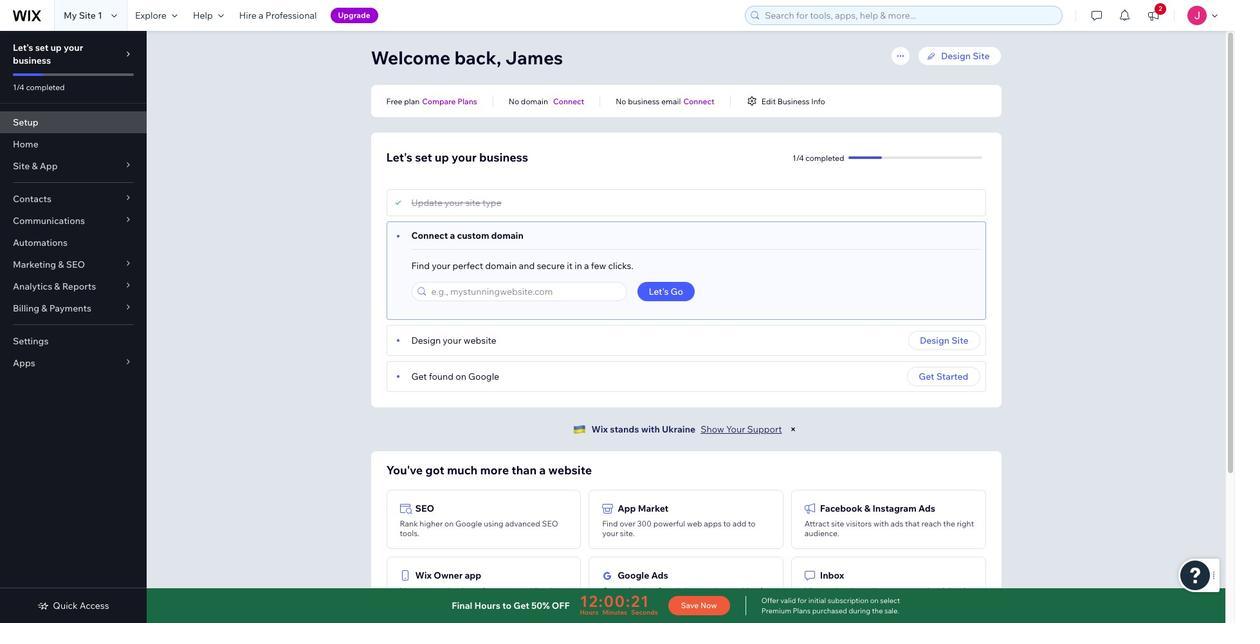 Task type: describe. For each thing, give the bounding box(es) containing it.
business left email
[[628, 96, 660, 106]]

2 horizontal spatial hours
[[617, 185, 654, 201]]

1 horizontal spatial 1/4 completed
[[793, 153, 845, 163]]

and left bookings
[[659, 288, 682, 304]]

get a free custom domain for 1 year
[[512, 310, 732, 326]]

pm
[[680, 455, 692, 465]]

plan
[[404, 96, 420, 106]]

find over 300 powerful web apps to add to your site.
[[603, 519, 756, 538]]

apps
[[704, 519, 722, 528]]

tools.
[[400, 528, 420, 538]]

let's inside sidebar element
[[13, 42, 33, 53]]

james
[[506, 46, 563, 69]]

domain down let's go
[[629, 310, 674, 326]]

e.g., mystunningwebsite.com field
[[428, 283, 623, 301]]

inbox
[[821, 570, 845, 581]]

site inside button
[[952, 335, 969, 346]]

0 horizontal spatial the
[[574, 467, 586, 477]]

completed inside sidebar element
[[26, 82, 65, 92]]

business inside button
[[778, 96, 810, 106]]

2 - from the left
[[657, 185, 661, 201]]

manage
[[400, 586, 429, 595]]

edit
[[762, 96, 776, 106]]

edit business info
[[762, 96, 826, 106]]

1 vertical spatial set
[[415, 150, 432, 165]]

let's set up your business inside sidebar element
[[13, 42, 83, 66]]

1 horizontal spatial custom
[[581, 310, 626, 326]]

year
[[706, 310, 732, 326]]

go
[[671, 286, 684, 297]]

activity
[[932, 586, 958, 595]]

0 vertical spatial seo
[[416, 503, 435, 514]]

off inside 50% off sale select wix business plans
[[572, 206, 645, 251]]

and left activity on the bottom right of page
[[917, 586, 930, 595]]

my site 1
[[64, 10, 102, 21]]

few
[[591, 260, 607, 272]]

bookings
[[684, 288, 740, 304]]

1 vertical spatial ads
[[652, 570, 669, 581]]

get down mobile,
[[514, 600, 530, 612]]

0 vertical spatial website
[[464, 335, 497, 346]]

a for free
[[537, 310, 544, 326]]

hire a professional link
[[232, 0, 325, 31]]

close image
[[832, 148, 840, 156]]

more. inside manage your business from your mobile, chat with visitors & more.
[[451, 595, 472, 605]]

2
[[1159, 5, 1163, 13]]

update
[[412, 197, 443, 209]]

and left secure
[[519, 260, 535, 272]]

google up noticed
[[618, 570, 650, 581]]

on for found
[[456, 371, 467, 382]]

professional
[[266, 10, 317, 21]]

it
[[567, 260, 573, 272]]

offer for offer valid for initial subscription on select premium plans purchased during the sale.
[[762, 596, 779, 605]]

help
[[193, 10, 213, 21]]

hire a professional
[[239, 10, 317, 21]]

domain down 'james'
[[521, 96, 548, 106]]

that
[[906, 519, 920, 528]]

valid for offer valid until december 13, 2023 (11:59 pm pt).
[[551, 455, 568, 465]]

connect a custom domain
[[412, 230, 524, 241]]

online
[[557, 288, 594, 304]]

minutes
[[603, 608, 628, 617]]

sale. inside offer valid for initial subscription on select premium plans purchased during the sale.
[[885, 606, 900, 615]]

facebook & instagram ads
[[821, 503, 936, 514]]

accept online payments and bookings
[[512, 288, 740, 304]]

get started
[[919, 371, 969, 382]]

0 vertical spatial purchased
[[655, 467, 693, 477]]

google for noticed
[[657, 586, 684, 595]]

you've got much more than a website
[[387, 463, 592, 478]]

free
[[547, 310, 579, 326]]

your left perfect
[[432, 260, 451, 272]]

business inside manage your business from your mobile, chat with visitors & more.
[[449, 586, 481, 595]]

1 vertical spatial valid
[[543, 467, 560, 477]]

plans inside offer valid for initial subscription on select premium plans purchased during the sale.
[[793, 606, 811, 615]]

support
[[605, 353, 652, 369]]

with inside attract site visitors with ads that reach the right audience.
[[874, 519, 889, 528]]

1 horizontal spatial with
[[642, 424, 660, 435]]

50% off sale select wix business plans
[[490, 206, 747, 271]]

free plan compare plans
[[387, 96, 478, 106]]

view
[[805, 586, 823, 595]]

2 button
[[1140, 0, 1168, 31]]

purchased inside offer valid for initial subscription on select premium plans purchased during the sale.
[[813, 606, 848, 615]]

no business email connect
[[616, 96, 715, 106]]

& inside manage your business from your mobile, chat with visitors & more.
[[445, 595, 450, 605]]

connect link for no business email connect
[[684, 95, 715, 107]]

web
[[687, 519, 703, 528]]

1 vertical spatial site
[[973, 50, 990, 62]]

1 horizontal spatial connect
[[554, 96, 585, 106]]

valid for offer valid for initial subscription on select premium plans purchased during the sale.
[[781, 596, 796, 605]]

2 horizontal spatial &
[[865, 503, 871, 514]]

owner
[[434, 570, 463, 581]]

today
[[628, 400, 665, 416]]

get for get found on google
[[412, 371, 427, 382]]

your up final hours to get 50% off on the left of the page
[[501, 586, 517, 595]]

& inside view and reply to all messages and activity via email, chat & more.
[[846, 595, 851, 605]]

for inside get noticed on google by people searching for what your business offers.
[[760, 586, 770, 595]]

save now
[[681, 601, 718, 610]]

type
[[483, 197, 502, 209]]

google ads
[[618, 570, 669, 581]]

offer for offer valid until december 13, 2023 (11:59 pm pt).
[[530, 455, 549, 465]]

upgrade today
[[573, 400, 665, 416]]

1/4 inside sidebar element
[[13, 82, 24, 92]]

your inside get noticed on google by people searching for what your business offers.
[[622, 595, 638, 605]]

0 vertical spatial plans
[[458, 96, 478, 106]]

12:00:21 hours minutes seconds
[[580, 592, 658, 617]]

let's go
[[649, 286, 684, 297]]

quick access
[[53, 600, 109, 612]]

your up the get found on google
[[443, 335, 462, 346]]

your inside find over 300 powerful web apps to add to your site.
[[603, 528, 619, 538]]

more
[[481, 463, 509, 478]]

1 horizontal spatial 1
[[697, 310, 703, 326]]

in
[[575, 260, 582, 272]]

over
[[620, 519, 636, 528]]

upgrade for upgrade today
[[573, 400, 625, 416]]

get for get noticed on google by people searching for what your business offers.
[[603, 586, 616, 595]]

let's inside button
[[649, 286, 669, 297]]

for inside offer valid for initial subscription on select premium plans purchased during the sale.
[[798, 596, 807, 605]]

right
[[958, 519, 975, 528]]

noticed
[[618, 586, 645, 595]]

save now button
[[669, 596, 730, 615]]

0 vertical spatial premium
[[548, 353, 602, 369]]

up inside let's set up your business
[[51, 42, 62, 53]]

quick access button
[[38, 600, 109, 612]]

1 vertical spatial final
[[452, 600, 473, 612]]

wix inside 50% off sale select wix business plans
[[581, 255, 605, 271]]

the inside offer valid for initial subscription on select premium plans purchased during the sale.
[[873, 606, 884, 615]]

plans inside 50% off sale select wix business plans
[[666, 255, 699, 271]]

for down until
[[562, 467, 572, 477]]

secure
[[537, 260, 565, 272]]

visitors inside manage your business from your mobile, chat with visitors & more.
[[417, 595, 443, 605]]

save
[[681, 601, 699, 610]]

on for higher
[[445, 519, 454, 528]]

0 horizontal spatial connect
[[412, 230, 448, 241]]

1 horizontal spatial website
[[549, 463, 592, 478]]

hours for final
[[475, 600, 501, 612]]

market
[[638, 503, 669, 514]]

50% inside 50% off sale select wix business plans
[[490, 206, 565, 251]]

0 horizontal spatial initial
[[587, 467, 607, 477]]

1 vertical spatial 1/4
[[793, 153, 804, 163]]

explore
[[135, 10, 167, 21]]

audience.
[[805, 528, 840, 538]]

enjoy
[[512, 353, 545, 369]]

domain up find your perfect domain and secure it in a few clicks.
[[492, 230, 524, 241]]

much
[[447, 463, 478, 478]]

and up offer valid for initial subscription on select premium plans purchased during the sale. on the bottom right
[[825, 586, 838, 595]]

1/4 completed inside sidebar element
[[13, 82, 65, 92]]

automations link
[[0, 232, 147, 254]]

0 horizontal spatial custom
[[457, 230, 489, 241]]

to inside view and reply to all messages and activity via email, chat & more.
[[860, 586, 867, 595]]

attract
[[805, 519, 830, 528]]

1 vertical spatial let's
[[387, 150, 413, 165]]

select
[[539, 255, 579, 271]]

home link
[[0, 133, 147, 155]]

higher
[[420, 519, 443, 528]]

promotion
[[487, 467, 525, 477]]

get found on google
[[412, 371, 500, 382]]

add
[[733, 519, 747, 528]]

get noticed on google by people searching for what your business offers.
[[603, 586, 770, 605]]

1 vertical spatial 50%
[[532, 600, 550, 612]]

2 horizontal spatial connect
[[684, 96, 715, 106]]

via
[[960, 586, 970, 595]]

ads
[[891, 519, 904, 528]]

- final hours -
[[577, 185, 661, 201]]

all
[[869, 586, 877, 595]]

business inside get noticed on google by people searching for what your business offers.
[[640, 595, 671, 605]]

no for no domain
[[509, 96, 520, 106]]

on inside offer valid for initial subscription on select premium plans purchased during the sale.
[[871, 596, 879, 605]]

a right than at the bottom left of the page
[[540, 463, 546, 478]]

automations
[[13, 237, 68, 248]]

the inside attract site visitors with ads that reach the right audience.
[[944, 519, 956, 528]]

now
[[701, 601, 718, 610]]

app
[[618, 503, 636, 514]]

on for noticed
[[647, 586, 656, 595]]



Task type: locate. For each thing, give the bounding box(es) containing it.
more. down app
[[451, 595, 472, 605]]

2 vertical spatial with
[[400, 595, 415, 605]]

0 horizontal spatial let's
[[13, 42, 33, 53]]

2023
[[638, 455, 656, 465]]

let's
[[13, 42, 33, 53], [387, 150, 413, 165], [649, 286, 669, 297]]

1/4 completed
[[13, 82, 65, 92], [793, 153, 845, 163]]

set inside let's set up your business
[[35, 42, 49, 53]]

&
[[865, 503, 871, 514], [445, 595, 450, 605], [846, 595, 851, 605]]

site down facebook
[[832, 519, 845, 528]]

valid right only
[[543, 467, 560, 477]]

google left by
[[657, 586, 684, 595]]

a right hire
[[259, 10, 264, 21]]

1 horizontal spatial offer
[[762, 596, 779, 605]]

hours inside 12:00:21 hours minutes seconds
[[580, 608, 599, 617]]

wix up manage
[[416, 570, 432, 581]]

rank higher on google using advanced seo tools.
[[400, 519, 558, 538]]

for down view
[[798, 596, 807, 605]]

find for find your perfect domain and secure it in a few clicks.
[[412, 260, 430, 272]]

seo inside rank higher on google using advanced seo tools.
[[542, 519, 558, 528]]

enjoy premium support
[[512, 353, 652, 369]]

pt).
[[694, 455, 708, 465]]

0 horizontal spatial 1/4
[[13, 82, 24, 92]]

0 vertical spatial final
[[584, 185, 614, 201]]

connect down update
[[412, 230, 448, 241]]

1/4 completed up the setup on the left of the page
[[13, 82, 65, 92]]

visitors inside attract site visitors with ads that reach the right audience.
[[846, 519, 872, 528]]

initial down december
[[587, 467, 607, 477]]

1 horizontal spatial visitors
[[846, 519, 872, 528]]

hours for 12:00:21
[[580, 608, 599, 617]]

& right facebook
[[865, 503, 871, 514]]

0 horizontal spatial chat
[[547, 586, 563, 595]]

promotion only valid for the initial subscription purchased during this sale.
[[487, 467, 751, 477]]

site inside attract site visitors with ads that reach the right audience.
[[832, 519, 845, 528]]

0 vertical spatial the
[[574, 467, 586, 477]]

offer up only
[[530, 455, 549, 465]]

wix right it
[[581, 255, 605, 271]]

design up found
[[412, 335, 441, 346]]

1 horizontal spatial site
[[952, 335, 969, 346]]

0 horizontal spatial site
[[466, 197, 481, 209]]

0 vertical spatial set
[[35, 42, 49, 53]]

0 vertical spatial 1/4 completed
[[13, 82, 65, 92]]

home
[[13, 138, 38, 150]]

no down 'james'
[[509, 96, 520, 106]]

0 horizontal spatial &
[[445, 595, 450, 605]]

0 vertical spatial wix
[[581, 255, 605, 271]]

get started button
[[908, 367, 981, 386]]

0 horizontal spatial purchased
[[655, 467, 693, 477]]

design inside button
[[921, 335, 950, 346]]

1 horizontal spatial plans
[[666, 255, 699, 271]]

completed down info
[[806, 153, 845, 163]]

0 horizontal spatial plans
[[458, 96, 478, 106]]

with inside manage your business from your mobile, chat with visitors & more.
[[400, 595, 415, 605]]

connect
[[554, 96, 585, 106], [684, 96, 715, 106], [412, 230, 448, 241]]

1 vertical spatial offer
[[762, 596, 779, 605]]

12:00:21
[[580, 592, 650, 611]]

2 horizontal spatial site
[[973, 50, 990, 62]]

a for custom
[[450, 230, 455, 241]]

hours up 50% off sale select wix business plans
[[617, 185, 654, 201]]

0 horizontal spatial offer
[[530, 455, 549, 465]]

hours down from
[[475, 600, 501, 612]]

up
[[51, 42, 62, 53], [435, 150, 449, 165]]

domain
[[521, 96, 548, 106], [492, 230, 524, 241], [486, 260, 517, 272], [629, 310, 674, 326]]

custom up perfect
[[457, 230, 489, 241]]

google inside get noticed on google by people searching for what your business offers.
[[657, 586, 684, 595]]

1 connect link from the left
[[554, 95, 585, 107]]

1 vertical spatial let's set up your business
[[387, 150, 529, 165]]

0 horizontal spatial completed
[[26, 82, 65, 92]]

on down google ads
[[647, 586, 656, 595]]

on right "higher"
[[445, 519, 454, 528]]

your down owner
[[431, 586, 447, 595]]

subscription inside offer valid for initial subscription on select premium plans purchased during the sale.
[[828, 596, 869, 605]]

get left noticed
[[603, 586, 616, 595]]

your up update your site type
[[452, 150, 477, 165]]

1 horizontal spatial more.
[[853, 595, 873, 605]]

sale. down select
[[885, 606, 900, 615]]

1 horizontal spatial final
[[584, 185, 614, 201]]

1 vertical spatial business
[[608, 255, 663, 271]]

custom
[[457, 230, 489, 241], [581, 310, 626, 326]]

get down 'accept'
[[512, 310, 534, 326]]

1 horizontal spatial initial
[[809, 596, 827, 605]]

seo up "higher"
[[416, 503, 435, 514]]

1 horizontal spatial business
[[778, 96, 810, 106]]

subscription down reply
[[828, 596, 869, 605]]

0 vertical spatial design site
[[942, 50, 990, 62]]

upgrade up 'stands'
[[573, 400, 625, 416]]

1 horizontal spatial no
[[616, 96, 627, 106]]

wix owner app
[[416, 570, 482, 581]]

email,
[[805, 595, 826, 605]]

sidebar element
[[0, 31, 147, 623]]

valid inside offer valid for initial subscription on select premium plans purchased during the sale.
[[781, 596, 796, 605]]

final down app
[[452, 600, 473, 612]]

2 vertical spatial wix
[[416, 570, 432, 581]]

reply
[[840, 586, 858, 595]]

site.
[[620, 528, 635, 538]]

1 vertical spatial premium
[[762, 606, 792, 615]]

view and reply to all messages and activity via email, chat & more.
[[805, 586, 970, 605]]

ads up reach
[[919, 503, 936, 514]]

site left type
[[466, 197, 481, 209]]

google left using
[[456, 519, 482, 528]]

0 horizontal spatial hours
[[475, 600, 501, 612]]

you've
[[387, 463, 423, 478]]

reach
[[922, 519, 942, 528]]

no domain connect
[[509, 96, 585, 106]]

1 horizontal spatial 1/4
[[793, 153, 804, 163]]

for down the go
[[677, 310, 694, 326]]

0 vertical spatial let's set up your business
[[13, 42, 83, 66]]

business up type
[[480, 150, 529, 165]]

& left all
[[846, 595, 851, 605]]

upgrade for upgrade
[[338, 10, 371, 20]]

0 vertical spatial ads
[[919, 503, 936, 514]]

1/4 up the setup on the left of the page
[[13, 82, 24, 92]]

13,
[[626, 455, 636, 465]]

during inside offer valid for initial subscription on select premium plans purchased during the sale.
[[849, 606, 871, 615]]

manage your business from your mobile, chat with visitors & more.
[[400, 586, 563, 605]]

this
[[720, 467, 733, 477]]

0 vertical spatial visitors
[[846, 519, 872, 528]]

1 no from the left
[[509, 96, 520, 106]]

domain right perfect
[[486, 260, 517, 272]]

google right found
[[469, 371, 500, 382]]

more. left select
[[853, 595, 873, 605]]

0 vertical spatial completed
[[26, 82, 65, 92]]

1 vertical spatial wix
[[592, 424, 608, 435]]

show your support button
[[701, 424, 782, 435]]

seconds
[[631, 608, 658, 617]]

welcome
[[371, 46, 451, 69]]

design up get started button
[[921, 335, 950, 346]]

1 vertical spatial the
[[944, 519, 956, 528]]

searching
[[723, 586, 758, 595]]

connect link for no domain connect
[[554, 95, 585, 107]]

connect link down 'james'
[[554, 95, 585, 107]]

hours left minutes
[[580, 608, 599, 617]]

design down the search for tools, apps, help & more... field
[[942, 50, 971, 62]]

initial down view
[[809, 596, 827, 605]]

2 more. from the left
[[853, 595, 873, 605]]

2 vertical spatial let's
[[649, 286, 669, 297]]

the down until
[[574, 467, 586, 477]]

chat right email,
[[828, 595, 844, 605]]

set
[[35, 42, 49, 53], [415, 150, 432, 165]]

chat inside manage your business from your mobile, chat with visitors & more.
[[547, 586, 563, 595]]

from
[[482, 586, 499, 595]]

wix for wix stands with ukraine show your support
[[592, 424, 608, 435]]

connect link
[[554, 95, 585, 107], [684, 95, 715, 107]]

- up 50% off sale select wix business plans
[[577, 185, 581, 201]]

no
[[509, 96, 520, 106], [616, 96, 627, 106]]

2 vertical spatial the
[[873, 606, 884, 615]]

your right update
[[445, 197, 464, 209]]

0 horizontal spatial subscription
[[609, 467, 653, 477]]

setup link
[[0, 111, 147, 133]]

my
[[64, 10, 77, 21]]

0 horizontal spatial set
[[35, 42, 49, 53]]

get left found
[[412, 371, 427, 382]]

0 horizontal spatial off
[[552, 600, 570, 612]]

started
[[937, 371, 969, 382]]

0 vertical spatial offer
[[530, 455, 549, 465]]

visitors down facebook
[[846, 519, 872, 528]]

a down update your site type
[[450, 230, 455, 241]]

0 horizontal spatial ads
[[652, 570, 669, 581]]

1 - from the left
[[577, 185, 581, 201]]

0 horizontal spatial more.
[[451, 595, 472, 605]]

select
[[881, 596, 901, 605]]

accept
[[512, 288, 554, 304]]

0 vertical spatial site
[[466, 197, 481, 209]]

business inside sidebar element
[[13, 55, 51, 66]]

1 vertical spatial during
[[849, 606, 871, 615]]

find for find over 300 powerful web apps to add to your site.
[[603, 519, 618, 528]]

0 vertical spatial 1/4
[[13, 82, 24, 92]]

premium inside offer valid for initial subscription on select premium plans purchased during the sale.
[[762, 606, 792, 615]]

0 vertical spatial sale.
[[735, 467, 751, 477]]

clicks.
[[609, 260, 634, 272]]

offer inside offer valid for initial subscription on select premium plans purchased during the sale.
[[762, 596, 779, 605]]

1 horizontal spatial during
[[849, 606, 871, 615]]

info
[[812, 96, 826, 106]]

visitors
[[846, 519, 872, 528], [417, 595, 443, 605]]

offers.
[[673, 595, 696, 605]]

the down select
[[873, 606, 884, 615]]

let's set up your business
[[13, 42, 83, 66], [387, 150, 529, 165]]

your inside let's set up your business
[[64, 42, 83, 53]]

0 horizontal spatial 1
[[98, 10, 102, 21]]

1 horizontal spatial let's set up your business
[[387, 150, 529, 165]]

1 vertical spatial sale.
[[885, 606, 900, 615]]

get inside get noticed on google by people searching for what your business offers.
[[603, 586, 616, 595]]

valid left email,
[[781, 596, 796, 605]]

2 horizontal spatial let's
[[649, 286, 669, 297]]

upgrade today link
[[549, 391, 688, 426]]

more. inside view and reply to all messages and activity via email, chat & more.
[[853, 595, 873, 605]]

plans
[[458, 96, 478, 106], [666, 255, 699, 271], [793, 606, 811, 615]]

app
[[465, 570, 482, 581]]

free
[[387, 96, 403, 106]]

business down app
[[449, 586, 481, 595]]

0 horizontal spatial final
[[452, 600, 473, 612]]

0 horizontal spatial sale.
[[735, 467, 751, 477]]

2 vertical spatial valid
[[781, 596, 796, 605]]

initial
[[587, 467, 607, 477], [809, 596, 827, 605]]

connect right email
[[684, 96, 715, 106]]

on inside get noticed on google by people searching for what your business offers.
[[647, 586, 656, 595]]

1/4 left close image on the top right of the page
[[793, 153, 804, 163]]

ads
[[919, 503, 936, 514], [652, 570, 669, 581]]

design site inside button
[[921, 335, 969, 346]]

1 horizontal spatial off
[[572, 206, 645, 251]]

subscription down 13,
[[609, 467, 653, 477]]

back,
[[455, 46, 502, 69]]

0 vertical spatial find
[[412, 260, 430, 272]]

- up sale
[[657, 185, 661, 201]]

1 horizontal spatial completed
[[806, 153, 845, 163]]

1 vertical spatial seo
[[542, 519, 558, 528]]

google for higher
[[456, 519, 482, 528]]

1 more. from the left
[[451, 595, 472, 605]]

a right in
[[585, 260, 589, 272]]

plans right compare
[[458, 96, 478, 106]]

chat right mobile,
[[547, 586, 563, 595]]

wix stands with ukraine show your support
[[592, 424, 782, 435]]

0 vertical spatial up
[[51, 42, 62, 53]]

1 vertical spatial purchased
[[813, 606, 848, 615]]

find your perfect domain and secure it in a few clicks.
[[412, 260, 634, 272]]

& down owner
[[445, 595, 450, 605]]

wix left 'stands'
[[592, 424, 608, 435]]

your left site.
[[603, 528, 619, 538]]

valid left until
[[551, 455, 568, 465]]

ads up get noticed on google by people searching for what your business offers.
[[652, 570, 669, 581]]

1 horizontal spatial connect link
[[684, 95, 715, 107]]

0 vertical spatial upgrade
[[338, 10, 371, 20]]

0 vertical spatial business
[[778, 96, 810, 106]]

offer valid for initial subscription on select premium plans purchased during the sale.
[[762, 596, 901, 615]]

off left what
[[552, 600, 570, 612]]

1 vertical spatial visitors
[[417, 595, 443, 605]]

(11:59
[[658, 455, 679, 465]]

let's set up your business down my
[[13, 42, 83, 66]]

1 vertical spatial website
[[549, 463, 592, 478]]

advanced
[[505, 519, 541, 528]]

upgrade inside button
[[338, 10, 371, 20]]

0 horizontal spatial during
[[695, 467, 718, 477]]

1 vertical spatial with
[[874, 519, 889, 528]]

initial inside offer valid for initial subscription on select premium plans purchased during the sale.
[[809, 596, 827, 605]]

0 vertical spatial valid
[[551, 455, 568, 465]]

1 vertical spatial up
[[435, 150, 449, 165]]

0 horizontal spatial 1/4 completed
[[13, 82, 65, 92]]

quick
[[53, 600, 78, 612]]

business inside 50% off sale select wix business plans
[[608, 255, 663, 271]]

upgrade button
[[331, 8, 378, 23]]

find left the over
[[603, 519, 618, 528]]

2 vertical spatial plans
[[793, 606, 811, 615]]

0 horizontal spatial with
[[400, 595, 415, 605]]

0 vertical spatial let's
[[13, 42, 33, 53]]

visitors down owner
[[417, 595, 443, 605]]

site
[[79, 10, 96, 21], [973, 50, 990, 62], [952, 335, 969, 346]]

2 no from the left
[[616, 96, 627, 106]]

no for no business email
[[616, 96, 627, 106]]

google inside rank higher on google using advanced seo tools.
[[456, 519, 482, 528]]

get inside button
[[919, 371, 935, 382]]

instagram
[[873, 503, 917, 514]]

website up the get found on google
[[464, 335, 497, 346]]

business up seconds
[[640, 595, 671, 605]]

300
[[638, 519, 652, 528]]

app market
[[618, 503, 669, 514]]

1 vertical spatial 1/4 completed
[[793, 153, 845, 163]]

50% up find your perfect domain and secure it in a few clicks.
[[490, 206, 565, 251]]

Search for tools, apps, help & more... field
[[762, 6, 1059, 24]]

your right what
[[622, 595, 638, 605]]

chat
[[547, 586, 563, 595], [828, 595, 844, 605]]

seo right advanced
[[542, 519, 558, 528]]

1 vertical spatial off
[[552, 600, 570, 612]]

let's set up your business up update your site type
[[387, 150, 529, 165]]

completed up the setup on the left of the page
[[26, 82, 65, 92]]

perfect
[[453, 260, 484, 272]]

during
[[695, 467, 718, 477], [849, 606, 871, 615]]

0 horizontal spatial upgrade
[[338, 10, 371, 20]]

design site button
[[909, 331, 981, 350]]

get left started
[[919, 371, 935, 382]]

get for get a free custom domain for 1 year
[[512, 310, 534, 326]]

sale. right the this
[[735, 467, 751, 477]]

ukraine
[[662, 424, 696, 435]]

1 vertical spatial site
[[832, 519, 845, 528]]

0 horizontal spatial find
[[412, 260, 430, 272]]

edit business info button
[[746, 95, 826, 107]]

on down all
[[871, 596, 879, 605]]

off
[[572, 206, 645, 251], [552, 600, 570, 612]]

connect link right email
[[684, 95, 715, 107]]

0 horizontal spatial -
[[577, 185, 581, 201]]

business up 'payments'
[[608, 255, 663, 271]]

wix for wix owner app
[[416, 570, 432, 581]]

seo
[[416, 503, 435, 514], [542, 519, 558, 528]]

0 horizontal spatial visitors
[[417, 595, 443, 605]]

2 horizontal spatial plans
[[793, 606, 811, 615]]

a for professional
[[259, 10, 264, 21]]

with
[[642, 424, 660, 435], [874, 519, 889, 528], [400, 595, 415, 605]]

1 right my
[[98, 10, 102, 21]]

purchased down email,
[[813, 606, 848, 615]]

find inside find over 300 powerful web apps to add to your site.
[[603, 519, 618, 528]]

get for get started
[[919, 371, 935, 382]]

your
[[64, 42, 83, 53], [452, 150, 477, 165], [445, 197, 464, 209], [432, 260, 451, 272], [443, 335, 462, 346], [603, 528, 619, 538], [431, 586, 447, 595], [501, 586, 517, 595], [622, 595, 638, 605]]

-
[[577, 185, 581, 201], [657, 185, 661, 201]]

1/4 completed down info
[[793, 153, 845, 163]]

chat inside view and reply to all messages and activity via email, chat & more.
[[828, 595, 844, 605]]

1 vertical spatial completed
[[806, 153, 845, 163]]

powerful
[[654, 519, 686, 528]]

purchased down (11:59
[[655, 467, 693, 477]]

off down - final hours -
[[572, 206, 645, 251]]

offer left email,
[[762, 596, 779, 605]]

the left right
[[944, 519, 956, 528]]

only
[[526, 467, 542, 477]]

google for found
[[469, 371, 500, 382]]

for right searching
[[760, 586, 770, 595]]

1 vertical spatial find
[[603, 519, 618, 528]]

2 connect link from the left
[[684, 95, 715, 107]]

on inside rank higher on google using advanced seo tools.
[[445, 519, 454, 528]]

0 vertical spatial site
[[79, 10, 96, 21]]

wix
[[581, 255, 605, 271], [592, 424, 608, 435], [416, 570, 432, 581]]

messages
[[879, 586, 915, 595]]



Task type: vqa. For each thing, say whether or not it's contained in the screenshot.


